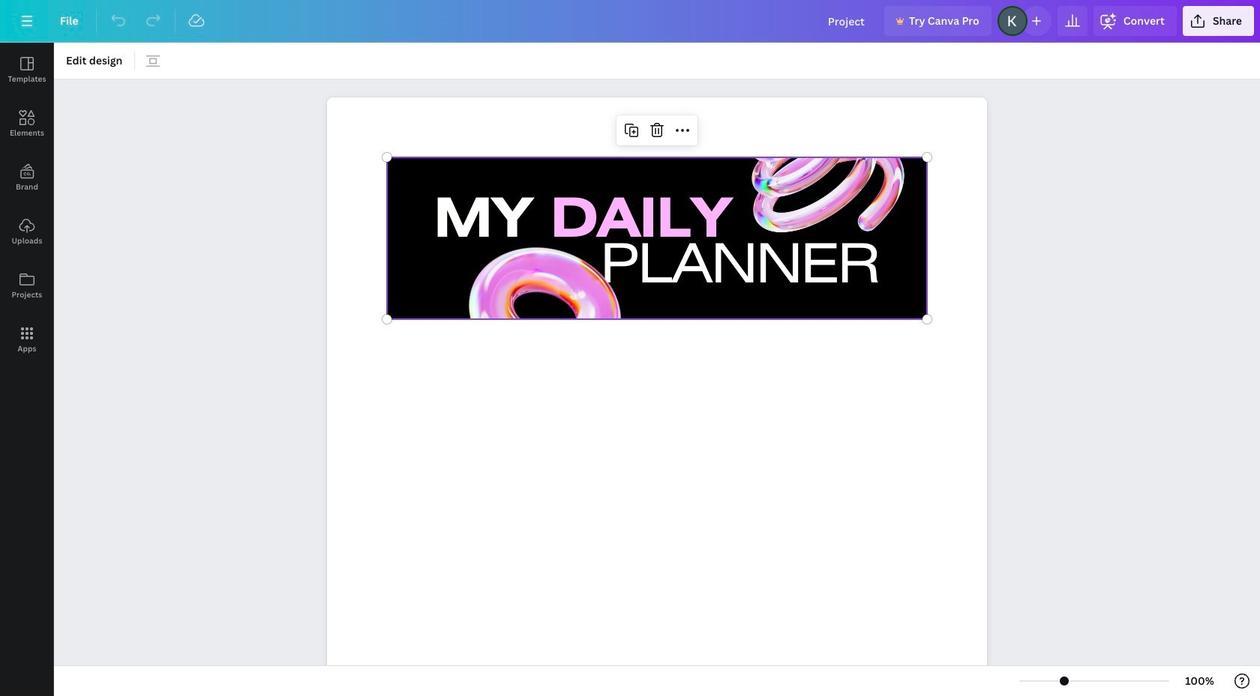 Task type: vqa. For each thing, say whether or not it's contained in the screenshot.
middle the to
no



Task type: describe. For each thing, give the bounding box(es) containing it.
Design title text field
[[816, 6, 878, 36]]

main menu bar
[[0, 0, 1260, 43]]



Task type: locate. For each thing, give the bounding box(es) containing it.
None text field
[[327, 90, 987, 697]]

side panel tab list
[[0, 43, 54, 367]]

Zoom button
[[1175, 670, 1224, 694]]



